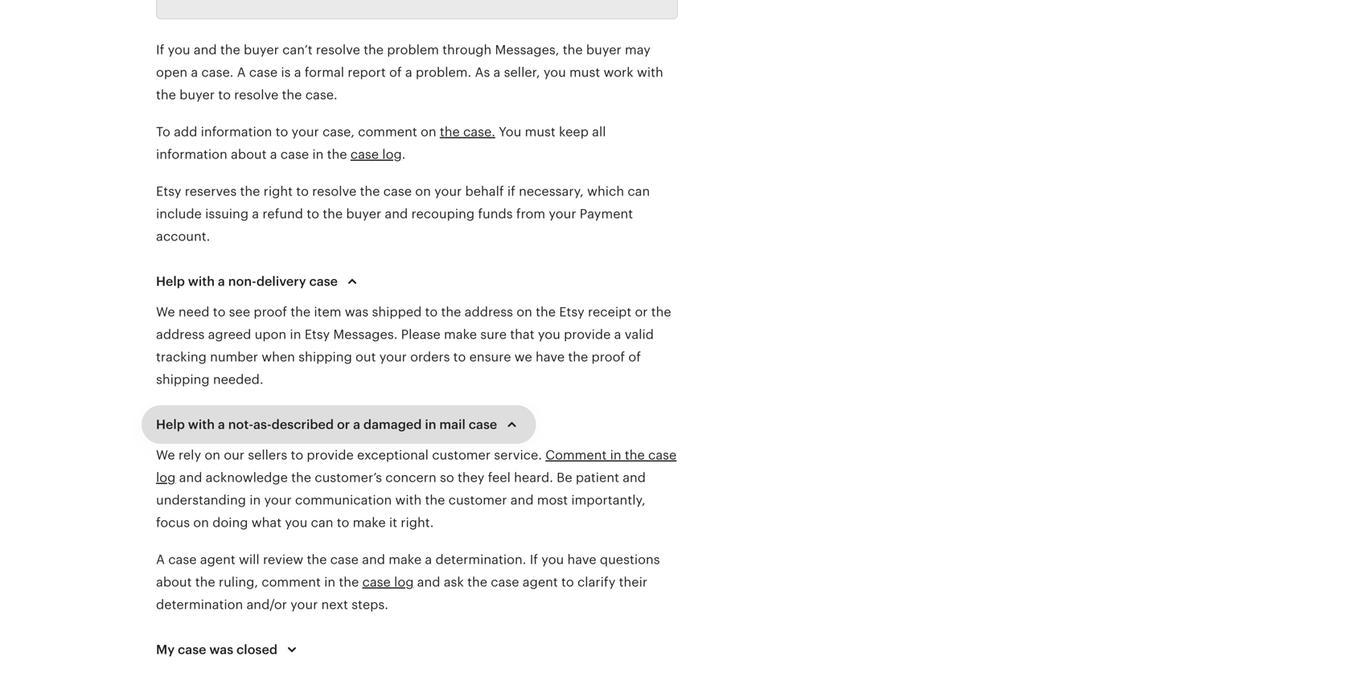 Task type: vqa. For each thing, say whether or not it's contained in the screenshot.
an in the While shipping issues can happen, by working with the buyer on a solution, you can often ease a frustrating situation and use it to build customer loyalty. You can offer a refund, replacement, and/or work with the shipping service to file a claim if you purchased insurance. As the sender, you'll need to file a claim for insurance coverage. If you purchased an Etsy shipping label,
no



Task type: locate. For each thing, give the bounding box(es) containing it.
have inside a case agent will review the case and make a determination. if you have questions about the ruling, comment in the
[[568, 553, 597, 567]]

ensure
[[470, 350, 511, 364]]

0 horizontal spatial etsy
[[156, 184, 181, 199]]

1 vertical spatial if
[[530, 553, 538, 567]]

etsy up include
[[156, 184, 181, 199]]

behalf
[[465, 184, 504, 199]]

on up recouping
[[415, 184, 431, 199]]

a left non-
[[218, 274, 225, 289]]

address
[[465, 305, 513, 319], [156, 327, 205, 342]]

we
[[156, 305, 175, 319], [156, 448, 175, 463]]

have up 'clarify'
[[568, 553, 597, 567]]

0 vertical spatial a
[[237, 65, 246, 80]]

on up that
[[517, 305, 533, 319]]

the down determination.
[[468, 575, 488, 590]]

etsy left receipt
[[559, 305, 585, 319]]

with
[[637, 65, 664, 80], [188, 274, 215, 289], [188, 418, 215, 432], [395, 493, 422, 508]]

a
[[237, 65, 246, 80], [156, 553, 165, 567]]

0 vertical spatial resolve
[[316, 43, 360, 57]]

1 horizontal spatial or
[[635, 305, 648, 319]]

the up next at the bottom left of the page
[[339, 575, 359, 590]]

clarify
[[578, 575, 616, 590]]

mail
[[440, 418, 466, 432]]

with inside and acknowledge the customer's concern so they feel heard. be patient and understanding in your communication with the customer and most importantly, focus on doing what you can to make it right.
[[395, 493, 422, 508]]

in down acknowledge
[[250, 493, 261, 508]]

have inside please make sure that you provide a valid tracking number when shipping out your orders to ensure we have the proof of shipping needed.
[[536, 350, 565, 364]]

my case was closed button
[[142, 631, 316, 669]]

2 horizontal spatial make
[[444, 327, 477, 342]]

0 vertical spatial shipping
[[299, 350, 352, 364]]

in right upon
[[290, 327, 301, 342]]

comment down review
[[262, 575, 321, 590]]

agent left 'clarify'
[[523, 575, 558, 590]]

a inside a case agent will review the case and make a determination. if you have questions about the ruling, comment in the
[[156, 553, 165, 567]]

information right add
[[201, 125, 272, 139]]

in left mail
[[425, 418, 436, 432]]

with up need
[[188, 274, 215, 289]]

log up understanding
[[156, 471, 176, 485]]

if up open
[[156, 43, 164, 57]]

in up 'patient'
[[610, 448, 622, 463]]

a right open
[[191, 65, 198, 80]]

case log
[[362, 575, 414, 590]]

a inside the you must keep all information about a case in the
[[270, 147, 277, 162]]

the up "report"
[[364, 43, 384, 57]]

was
[[345, 305, 369, 319], [209, 643, 233, 657]]

a inside please make sure that you provide a valid tracking number when shipping out your orders to ensure we have the proof of shipping needed.
[[614, 327, 621, 342]]

2 vertical spatial log
[[394, 575, 414, 590]]

0 vertical spatial or
[[635, 305, 648, 319]]

0 horizontal spatial must
[[525, 125, 556, 139]]

case. down formal
[[305, 88, 338, 102]]

0 vertical spatial log
[[382, 147, 402, 162]]

0 horizontal spatial have
[[536, 350, 565, 364]]

buyer left can't
[[244, 43, 279, 57]]

0 horizontal spatial proof
[[254, 305, 287, 319]]

with inside dropdown button
[[188, 274, 215, 289]]

log up "etsy reserves the right to resolve the case on your behalf if necessary, which can include issuing a refund to the buyer and recouping funds from your payment account."
[[382, 147, 402, 162]]

0 vertical spatial can
[[628, 184, 650, 199]]

proof up upon
[[254, 305, 287, 319]]

questions
[[600, 553, 660, 567]]

1 horizontal spatial about
[[231, 147, 267, 162]]

resolve up formal
[[316, 43, 360, 57]]

information
[[201, 125, 272, 139], [156, 147, 227, 162]]

of
[[389, 65, 402, 80], [629, 350, 641, 364]]

or
[[635, 305, 648, 319], [337, 418, 350, 432]]

customer up they
[[432, 448, 491, 463]]

2 vertical spatial resolve
[[312, 184, 357, 199]]

help inside dropdown button
[[156, 274, 185, 289]]

1 vertical spatial agent
[[523, 575, 558, 590]]

0 horizontal spatial about
[[156, 575, 192, 590]]

must right you
[[525, 125, 556, 139]]

1 vertical spatial address
[[156, 327, 205, 342]]

the right refund
[[323, 207, 343, 221]]

feel
[[488, 471, 511, 485]]

or up we rely on our sellers to provide exceptional customer service.
[[337, 418, 350, 432]]

most
[[537, 493, 568, 508]]

0 horizontal spatial if
[[156, 43, 164, 57]]

problem
[[387, 43, 439, 57]]

the down open
[[156, 88, 176, 102]]

a up right
[[270, 147, 277, 162]]

make left sure
[[444, 327, 477, 342]]

described
[[272, 418, 334, 432]]

buyer
[[244, 43, 279, 57], [586, 43, 622, 57], [180, 88, 215, 102], [346, 207, 382, 221]]

0 vertical spatial was
[[345, 305, 369, 319]]

you right what
[[285, 516, 308, 530]]

see
[[229, 305, 250, 319]]

messages,
[[495, 43, 560, 57]]

can
[[628, 184, 650, 199], [311, 516, 333, 530]]

information down add
[[156, 147, 227, 162]]

buyer inside "etsy reserves the right to resolve the case on your behalf if necessary, which can include issuing a refund to the buyer and recouping funds from your payment account."
[[346, 207, 382, 221]]

on left the case. link
[[421, 125, 437, 139]]

a down right.
[[425, 553, 432, 567]]

log
[[382, 147, 402, 162], [156, 471, 176, 485], [394, 575, 414, 590]]

importantly,
[[572, 493, 646, 508]]

was inside we need to see proof the item was shipped to the address on the etsy receipt or the address agreed upon in etsy messages.
[[345, 305, 369, 319]]

you inside and acknowledge the customer's concern so they feel heard. be patient and understanding in your communication with the customer and most importantly, focus on doing what you can to make it right.
[[285, 516, 308, 530]]

if
[[156, 43, 164, 57], [530, 553, 538, 567]]

0 horizontal spatial of
[[389, 65, 402, 80]]

1 horizontal spatial must
[[570, 65, 600, 80]]

1 horizontal spatial case.
[[305, 88, 338, 102]]

the up determination
[[195, 575, 215, 590]]

their
[[619, 575, 648, 590]]

proof inside we need to see proof the item was shipped to the address on the etsy receipt or the address agreed upon in etsy messages.
[[254, 305, 287, 319]]

and inside a case agent will review the case and make a determination. if you have questions about the ruling, comment in the
[[362, 553, 385, 567]]

report
[[348, 65, 386, 80]]

case log link down case,
[[351, 147, 402, 162]]

non-
[[228, 274, 257, 289]]

0 vertical spatial make
[[444, 327, 477, 342]]

the inside and ask the case agent to clarify their determination and/or your next steps.
[[468, 575, 488, 590]]

0 horizontal spatial comment
[[262, 575, 321, 590]]

a left the not-
[[218, 418, 225, 432]]

or up valid
[[635, 305, 648, 319]]

messages.
[[333, 327, 398, 342]]

the down case,
[[327, 147, 347, 162]]

on inside "etsy reserves the right to resolve the case on your behalf if necessary, which can include issuing a refund to the buyer and recouping funds from your payment account."
[[415, 184, 431, 199]]

you right that
[[538, 327, 561, 342]]

in up next at the bottom left of the page
[[324, 575, 336, 590]]

shipping down tracking
[[156, 372, 210, 387]]

when
[[262, 350, 295, 364]]

0 vertical spatial information
[[201, 125, 272, 139]]

1 horizontal spatial provide
[[564, 327, 611, 342]]

0 vertical spatial proof
[[254, 305, 287, 319]]

make
[[444, 327, 477, 342], [353, 516, 386, 530], [389, 553, 422, 567]]

0 horizontal spatial a
[[156, 553, 165, 567]]

recouping
[[412, 207, 475, 221]]

or inside we need to see proof the item was shipped to the address on the etsy receipt or the address agreed upon in etsy messages.
[[635, 305, 648, 319]]

0 horizontal spatial was
[[209, 643, 233, 657]]

if
[[508, 184, 516, 199]]

1 horizontal spatial agent
[[523, 575, 558, 590]]

help for help with a not-as-described or a damaged in mail case
[[156, 418, 185, 432]]

0 vertical spatial comment
[[358, 125, 417, 139]]

log for case log .
[[382, 147, 402, 162]]

1 horizontal spatial if
[[530, 553, 538, 567]]

0 vertical spatial case.
[[201, 65, 234, 80]]

provide down receipt
[[564, 327, 611, 342]]

open
[[156, 65, 188, 80]]

0 vertical spatial about
[[231, 147, 267, 162]]

log for case log
[[394, 575, 414, 590]]

you inside a case agent will review the case and make a determination. if you have questions about the ruling, comment in the
[[542, 553, 564, 567]]

about up determination
[[156, 575, 192, 590]]

we for we need to see proof the item was shipped to the address on the etsy receipt or the address agreed upon in etsy messages.
[[156, 305, 175, 319]]

we need to see proof the item was shipped to the address on the etsy receipt or the address agreed upon in etsy messages.
[[156, 305, 672, 342]]

1 vertical spatial of
[[629, 350, 641, 364]]

rely
[[179, 448, 201, 463]]

of inside please make sure that you provide a valid tracking number when shipping out your orders to ensure we have the proof of shipping needed.
[[629, 350, 641, 364]]

case inside if you and the buyer can't resolve the problem through messages, the buyer may open a case. a case is a formal report of a problem. as a seller, you must work with the buyer to resolve the case.
[[249, 65, 278, 80]]

or inside help with a not-as-described or a damaged in mail case "dropdown button"
[[337, 418, 350, 432]]

1 horizontal spatial address
[[465, 305, 513, 319]]

can right which
[[628, 184, 650, 199]]

on down understanding
[[193, 516, 209, 530]]

resolve right right
[[312, 184, 357, 199]]

to inside and acknowledge the customer's concern so they feel heard. be patient and understanding in your communication with the customer and most importantly, focus on doing what you can to make it right.
[[337, 516, 350, 530]]

with up rely
[[188, 418, 215, 432]]

with down "may"
[[637, 65, 664, 80]]

damaged
[[364, 418, 422, 432]]

resolve up to add information to your case, comment on the case.
[[234, 88, 279, 102]]

2 horizontal spatial etsy
[[559, 305, 585, 319]]

we inside we need to see proof the item was shipped to the address on the etsy receipt or the address agreed upon in etsy messages.
[[156, 305, 175, 319]]

a left refund
[[252, 207, 259, 221]]

must left work
[[570, 65, 600, 80]]

the down is
[[282, 88, 302, 102]]

help
[[156, 274, 185, 289], [156, 418, 185, 432]]

0 vertical spatial etsy
[[156, 184, 181, 199]]

0 vertical spatial must
[[570, 65, 600, 80]]

1 vertical spatial must
[[525, 125, 556, 139]]

have
[[536, 350, 565, 364], [568, 553, 597, 567]]

etsy reserves the right to resolve the case on your behalf if necessary, which can include issuing a refund to the buyer and recouping funds from your payment account.
[[156, 184, 650, 244]]

agent
[[200, 553, 236, 567], [523, 575, 558, 590]]

a right is
[[294, 65, 301, 80]]

1 vertical spatial about
[[156, 575, 192, 590]]

help up rely
[[156, 418, 185, 432]]

0 vertical spatial case log link
[[351, 147, 402, 162]]

0 vertical spatial if
[[156, 43, 164, 57]]

out
[[356, 350, 376, 364]]

we left need
[[156, 305, 175, 319]]

your left next at the bottom left of the page
[[291, 598, 318, 612]]

your
[[292, 125, 319, 139], [434, 184, 462, 199], [549, 207, 576, 221], [379, 350, 407, 364], [264, 493, 292, 508], [291, 598, 318, 612]]

number
[[210, 350, 258, 364]]

was left closed
[[209, 643, 233, 657]]

you must keep all information about a case in the
[[156, 125, 606, 162]]

help inside "dropdown button"
[[156, 418, 185, 432]]

comment up 'case log .'
[[358, 125, 417, 139]]

comment
[[358, 125, 417, 139], [262, 575, 321, 590]]

the inside the you must keep all information about a case in the
[[327, 147, 347, 162]]

you inside please make sure that you provide a valid tracking number when shipping out your orders to ensure we have the proof of shipping needed.
[[538, 327, 561, 342]]

customer down they
[[449, 493, 507, 508]]

your inside and ask the case agent to clarify their determination and/or your next steps.
[[291, 598, 318, 612]]

0 horizontal spatial or
[[337, 418, 350, 432]]

etsy down item
[[305, 327, 330, 342]]

1 horizontal spatial have
[[568, 553, 597, 567]]

1 vertical spatial case.
[[305, 88, 338, 102]]

make inside and acknowledge the customer's concern so they feel heard. be patient and understanding in your communication with the customer and most importantly, focus on doing what you can to make it right.
[[353, 516, 386, 530]]

1 horizontal spatial was
[[345, 305, 369, 319]]

comment in the case log link
[[156, 448, 677, 485]]

1 vertical spatial proof
[[592, 350, 625, 364]]

0 vertical spatial help
[[156, 274, 185, 289]]

your up recouping
[[434, 184, 462, 199]]

help for help with a non-delivery case
[[156, 274, 185, 289]]

case. right open
[[201, 65, 234, 80]]

and inside "etsy reserves the right to resolve the case on your behalf if necessary, which can include issuing a refund to the buyer and recouping funds from your payment account."
[[385, 207, 408, 221]]

case log .
[[351, 147, 406, 162]]

customer's
[[315, 471, 382, 485]]

2 help from the top
[[156, 418, 185, 432]]

log inside comment in the case log
[[156, 471, 176, 485]]

1 horizontal spatial of
[[629, 350, 641, 364]]

0 horizontal spatial can
[[311, 516, 333, 530]]

1 vertical spatial or
[[337, 418, 350, 432]]

0 vertical spatial provide
[[564, 327, 611, 342]]

customer
[[432, 448, 491, 463], [449, 493, 507, 508]]

is
[[281, 65, 291, 80]]

you down most
[[542, 553, 564, 567]]

determination
[[156, 598, 243, 612]]

1 vertical spatial help
[[156, 418, 185, 432]]

0 vertical spatial we
[[156, 305, 175, 319]]

doing
[[213, 516, 248, 530]]

we for we rely on our sellers to provide exceptional customer service.
[[156, 448, 175, 463]]

1 vertical spatial comment
[[262, 575, 321, 590]]

case log link up steps.
[[362, 575, 414, 590]]

comment in the case log
[[156, 448, 677, 485]]

1 vertical spatial customer
[[449, 493, 507, 508]]

address up sure
[[465, 305, 513, 319]]

was inside 'dropdown button'
[[209, 643, 233, 657]]

a left valid
[[614, 327, 621, 342]]

1 vertical spatial information
[[156, 147, 227, 162]]

in inside a case agent will review the case and make a determination. if you have questions about the ruling, comment in the
[[324, 575, 336, 590]]

1 vertical spatial make
[[353, 516, 386, 530]]

proof down valid
[[592, 350, 625, 364]]

0 horizontal spatial make
[[353, 516, 386, 530]]

we left rely
[[156, 448, 175, 463]]

2 vertical spatial make
[[389, 553, 422, 567]]

our
[[224, 448, 245, 463]]

0 vertical spatial of
[[389, 65, 402, 80]]

2 vertical spatial etsy
[[305, 327, 330, 342]]

1 vertical spatial a
[[156, 553, 165, 567]]

the right we
[[568, 350, 588, 364]]

0 horizontal spatial provide
[[307, 448, 354, 463]]

0 vertical spatial agent
[[200, 553, 236, 567]]

delivery
[[257, 274, 306, 289]]

0 horizontal spatial address
[[156, 327, 205, 342]]

acknowledge
[[206, 471, 288, 485]]

keep
[[559, 125, 589, 139]]

needed.
[[213, 372, 264, 387]]

a inside a case agent will review the case and make a determination. if you have questions about the ruling, comment in the
[[425, 553, 432, 567]]

1 vertical spatial log
[[156, 471, 176, 485]]

0 vertical spatial have
[[536, 350, 565, 364]]

if you and the buyer can't resolve the problem through messages, the buyer may open a case. a case is a formal report of a problem. as a seller, you must work with the buyer to resolve the case.
[[156, 43, 664, 102]]

in inside and acknowledge the customer's concern so they feel heard. be patient and understanding in your communication with the customer and most importantly, focus on doing what you can to make it right.
[[250, 493, 261, 508]]

1 we from the top
[[156, 305, 175, 319]]

2 vertical spatial case.
[[463, 125, 496, 139]]

provide inside please make sure that you provide a valid tracking number when shipping out your orders to ensure we have the proof of shipping needed.
[[564, 327, 611, 342]]

1 vertical spatial have
[[568, 553, 597, 567]]

need
[[179, 305, 210, 319]]

about
[[231, 147, 267, 162], [156, 575, 192, 590]]

about inside the you must keep all information about a case in the
[[231, 147, 267, 162]]

about up right
[[231, 147, 267, 162]]

have right we
[[536, 350, 565, 364]]

1 help from the top
[[156, 274, 185, 289]]

0 horizontal spatial agent
[[200, 553, 236, 567]]

1 vertical spatial we
[[156, 448, 175, 463]]

your right out at left bottom
[[379, 350, 407, 364]]

a inside if you and the buyer can't resolve the problem through messages, the buyer may open a case. a case is a formal report of a problem. as a seller, you must work with the buyer to resolve the case.
[[237, 65, 246, 80]]

1 horizontal spatial proof
[[592, 350, 625, 364]]

you
[[168, 43, 190, 57], [544, 65, 566, 80], [538, 327, 561, 342], [285, 516, 308, 530], [542, 553, 564, 567]]

make inside a case agent will review the case and make a determination. if you have questions about the ruling, comment in the
[[389, 553, 422, 567]]

0 vertical spatial address
[[465, 305, 513, 319]]

about inside a case agent will review the case and make a determination. if you have questions about the ruling, comment in the
[[156, 575, 192, 590]]

your inside and acknowledge the customer's concern so they feel heard. be patient and understanding in your communication with the customer and most importantly, focus on doing what you can to make it right.
[[264, 493, 292, 508]]

provide up customer's on the bottom left of page
[[307, 448, 354, 463]]

of down problem
[[389, 65, 402, 80]]

shipping
[[299, 350, 352, 364], [156, 372, 210, 387]]

1 vertical spatial shipping
[[156, 372, 210, 387]]

with down concern
[[395, 493, 422, 508]]

shipping left out at left bottom
[[299, 350, 352, 364]]

proof inside please make sure that you provide a valid tracking number when shipping out your orders to ensure we have the proof of shipping needed.
[[592, 350, 625, 364]]

1 vertical spatial can
[[311, 516, 333, 530]]

the up 'importantly,'
[[625, 448, 645, 463]]

1 vertical spatial was
[[209, 643, 233, 657]]

and
[[194, 43, 217, 57], [385, 207, 408, 221], [179, 471, 202, 485], [623, 471, 646, 485], [511, 493, 534, 508], [362, 553, 385, 567], [417, 575, 440, 590]]

make up case log
[[389, 553, 422, 567]]

so
[[440, 471, 454, 485]]

etsy
[[156, 184, 181, 199], [559, 305, 585, 319], [305, 327, 330, 342]]

of down valid
[[629, 350, 641, 364]]

focus
[[156, 516, 190, 530]]

agent inside a case agent will review the case and make a determination. if you have questions about the ruling, comment in the
[[200, 553, 236, 567]]

must inside the you must keep all information about a case in the
[[525, 125, 556, 139]]

2 horizontal spatial case.
[[463, 125, 496, 139]]

1 horizontal spatial make
[[389, 553, 422, 567]]

in
[[312, 147, 324, 162], [290, 327, 301, 342], [425, 418, 436, 432], [610, 448, 622, 463], [250, 493, 261, 508], [324, 575, 336, 590]]

on
[[421, 125, 437, 139], [415, 184, 431, 199], [517, 305, 533, 319], [205, 448, 220, 463], [193, 516, 209, 530]]

2 we from the top
[[156, 448, 175, 463]]

1 horizontal spatial a
[[237, 65, 246, 80]]

make inside please make sure that you provide a valid tracking number when shipping out your orders to ensure we have the proof of shipping needed.
[[444, 327, 477, 342]]

1 horizontal spatial can
[[628, 184, 650, 199]]

problem.
[[416, 65, 472, 80]]

case. left you
[[463, 125, 496, 139]]



Task type: describe. For each thing, give the bounding box(es) containing it.
the down 'case log .'
[[360, 184, 380, 199]]

case inside the you must keep all information about a case in the
[[281, 147, 309, 162]]

on left 'our'
[[205, 448, 220, 463]]

payment
[[580, 207, 633, 221]]

the right the messages,
[[563, 43, 583, 57]]

can inside "etsy reserves the right to resolve the case on your behalf if necessary, which can include issuing a refund to the buyer and recouping funds from your payment account."
[[628, 184, 650, 199]]

receipt
[[588, 305, 632, 319]]

case inside "etsy reserves the right to resolve the case on your behalf if necessary, which can include issuing a refund to the buyer and recouping funds from your payment account."
[[383, 184, 412, 199]]

and ask the case agent to clarify their determination and/or your next steps.
[[156, 575, 648, 612]]

you right seller,
[[544, 65, 566, 80]]

on inside we need to see proof the item was shipped to the address on the etsy receipt or the address agreed upon in etsy messages.
[[517, 305, 533, 319]]

to inside if you and the buyer can't resolve the problem through messages, the buyer may open a case. a case is a formal report of a problem. as a seller, you must work with the buyer to resolve the case.
[[218, 88, 231, 102]]

to inside please make sure that you provide a valid tracking number when shipping out your orders to ensure we have the proof of shipping needed.
[[453, 350, 466, 364]]

the left item
[[291, 305, 311, 319]]

resolve inside "etsy reserves the right to resolve the case on your behalf if necessary, which can include issuing a refund to the buyer and recouping funds from your payment account."
[[312, 184, 357, 199]]

item
[[314, 305, 342, 319]]

service.
[[494, 448, 542, 463]]

account.
[[156, 229, 210, 244]]

necessary,
[[519, 184, 584, 199]]

you
[[499, 125, 522, 139]]

what
[[252, 516, 282, 530]]

with inside if you and the buyer can't resolve the problem through messages, the buyer may open a case. a case is a formal report of a problem. as a seller, you must work with the buyer to resolve the case.
[[637, 65, 664, 80]]

right
[[264, 184, 293, 199]]

patient
[[576, 471, 619, 485]]

1 horizontal spatial comment
[[358, 125, 417, 139]]

closed
[[237, 643, 278, 657]]

review
[[263, 553, 303, 567]]

the up valid
[[651, 305, 672, 319]]

case inside "dropdown button"
[[469, 418, 497, 432]]

determination.
[[436, 553, 527, 567]]

agent inside and ask the case agent to clarify their determination and/or your next steps.
[[523, 575, 558, 590]]

a right as
[[494, 65, 501, 80]]

comment inside a case agent will review the case and make a determination. if you have questions about the ruling, comment in the
[[262, 575, 321, 590]]

to add information to your case, comment on the case.
[[156, 125, 496, 139]]

can't
[[282, 43, 313, 57]]

a down problem
[[405, 65, 412, 80]]

please make sure that you provide a valid tracking number when shipping out your orders to ensure we have the proof of shipping needed.
[[156, 327, 654, 387]]

help with a non-delivery case button
[[142, 262, 377, 301]]

tracking
[[156, 350, 207, 364]]

in inside "dropdown button"
[[425, 418, 436, 432]]

of inside if you and the buyer can't resolve the problem through messages, the buyer may open a case. a case is a formal report of a problem. as a seller, you must work with the buyer to resolve the case.
[[389, 65, 402, 80]]

they
[[458, 471, 485, 485]]

a inside dropdown button
[[218, 274, 225, 289]]

seller,
[[504, 65, 540, 80]]

the inside comment in the case log
[[625, 448, 645, 463]]

concern
[[386, 471, 437, 485]]

as-
[[253, 418, 272, 432]]

your down necessary,
[[549, 207, 576, 221]]

if inside a case agent will review the case and make a determination. if you have questions about the ruling, comment in the
[[530, 553, 538, 567]]

if inside if you and the buyer can't resolve the problem through messages, the buyer may open a case. a case is a formal report of a problem. as a seller, you must work with the buyer to resolve the case.
[[156, 43, 164, 57]]

to
[[156, 125, 170, 139]]

case,
[[323, 125, 355, 139]]

the up 'orders'
[[441, 305, 461, 319]]

heard.
[[514, 471, 553, 485]]

help with a non-delivery case
[[156, 274, 338, 289]]

help with a not-as-described or a damaged in mail case button
[[142, 405, 536, 444]]

exceptional
[[357, 448, 429, 463]]

the right review
[[307, 553, 327, 567]]

that
[[510, 327, 535, 342]]

and/or
[[247, 598, 287, 612]]

case inside and ask the case agent to clarify their determination and/or your next steps.
[[491, 575, 519, 590]]

information inside the you must keep all information about a case in the
[[156, 147, 227, 162]]

case inside comment in the case log
[[648, 448, 677, 463]]

you up open
[[168, 43, 190, 57]]

1 vertical spatial case log link
[[362, 575, 414, 590]]

right.
[[401, 516, 434, 530]]

we rely on our sellers to provide exceptional customer service.
[[156, 448, 546, 463]]

can inside and acknowledge the customer's concern so they feel heard. be patient and understanding in your communication with the customer and most importantly, focus on doing what you can to make it right.
[[311, 516, 333, 530]]

the left receipt
[[536, 305, 556, 319]]

ask
[[444, 575, 464, 590]]

valid
[[625, 327, 654, 342]]

and acknowledge the customer's concern so they feel heard. be patient and understanding in your communication with the customer and most importantly, focus on doing what you can to make it right.
[[156, 471, 646, 530]]

must inside if you and the buyer can't resolve the problem through messages, the buyer may open a case. a case is a formal report of a problem. as a seller, you must work with the buyer to resolve the case.
[[570, 65, 600, 80]]

steps.
[[352, 598, 389, 612]]

in inside the you must keep all information about a case in the
[[312, 147, 324, 162]]

reserves
[[185, 184, 237, 199]]

a inside "etsy reserves the right to resolve the case on your behalf if necessary, which can include issuing a refund to the buyer and recouping funds from your payment account."
[[252, 207, 259, 221]]

0 horizontal spatial case.
[[201, 65, 234, 80]]

may
[[625, 43, 651, 57]]

on inside and acknowledge the customer's concern so they feel heard. be patient and understanding in your communication with the customer and most importantly, focus on doing what you can to make it right.
[[193, 516, 209, 530]]

your inside please make sure that you provide a valid tracking number when shipping out your orders to ensure we have the proof of shipping needed.
[[379, 350, 407, 364]]

0 horizontal spatial shipping
[[156, 372, 210, 387]]

case inside dropdown button
[[309, 274, 338, 289]]

1 vertical spatial etsy
[[559, 305, 585, 319]]

not-
[[228, 418, 253, 432]]

1 horizontal spatial etsy
[[305, 327, 330, 342]]

from
[[516, 207, 546, 221]]

please
[[401, 327, 441, 342]]

my
[[156, 643, 175, 657]]

0 vertical spatial customer
[[432, 448, 491, 463]]

and inside and ask the case agent to clarify their determination and/or your next steps.
[[417, 575, 440, 590]]

case inside 'dropdown button'
[[178, 643, 206, 657]]

a up we rely on our sellers to provide exceptional customer service.
[[353, 418, 360, 432]]

the left customer's on the bottom left of page
[[291, 471, 311, 485]]

issuing
[[205, 207, 249, 221]]

add
[[174, 125, 197, 139]]

funds
[[478, 207, 513, 221]]

upon
[[255, 327, 287, 342]]

comment
[[546, 448, 607, 463]]

.
[[402, 147, 406, 162]]

buyer up work
[[586, 43, 622, 57]]

formal
[[305, 65, 344, 80]]

it
[[389, 516, 397, 530]]

the down the so
[[425, 493, 445, 508]]

will
[[239, 553, 260, 567]]

communication
[[295, 493, 392, 508]]

sure
[[480, 327, 507, 342]]

1 horizontal spatial shipping
[[299, 350, 352, 364]]

your left case,
[[292, 125, 319, 139]]

which
[[587, 184, 624, 199]]

buyer down open
[[180, 88, 215, 102]]

be
[[557, 471, 573, 485]]

shipped
[[372, 305, 422, 319]]

understanding
[[156, 493, 246, 508]]

help with a not-as-described or a damaged in mail case
[[156, 418, 497, 432]]

to inside and ask the case agent to clarify their determination and/or your next steps.
[[562, 575, 574, 590]]

with inside "dropdown button"
[[188, 418, 215, 432]]

1 vertical spatial resolve
[[234, 88, 279, 102]]

the down problem.
[[440, 125, 460, 139]]

1 vertical spatial provide
[[307, 448, 354, 463]]

the left can't
[[220, 43, 240, 57]]

the left right
[[240, 184, 260, 199]]

refund
[[263, 207, 303, 221]]

in inside comment in the case log
[[610, 448, 622, 463]]

the case. link
[[440, 125, 496, 139]]

sellers
[[248, 448, 287, 463]]

all
[[592, 125, 606, 139]]

the inside please make sure that you provide a valid tracking number when shipping out your orders to ensure we have the proof of shipping needed.
[[568, 350, 588, 364]]

ruling,
[[219, 575, 258, 590]]

in inside we need to see proof the item was shipped to the address on the etsy receipt or the address agreed upon in etsy messages.
[[290, 327, 301, 342]]

agreed
[[208, 327, 251, 342]]

and inside if you and the buyer can't resolve the problem through messages, the buyer may open a case. a case is a formal report of a problem. as a seller, you must work with the buyer to resolve the case.
[[194, 43, 217, 57]]

through
[[443, 43, 492, 57]]

orders
[[410, 350, 450, 364]]

customer inside and acknowledge the customer's concern so they feel heard. be patient and understanding in your communication with the customer and most importantly, focus on doing what you can to make it right.
[[449, 493, 507, 508]]

etsy inside "etsy reserves the right to resolve the case on your behalf if necessary, which can include issuing a refund to the buyer and recouping funds from your payment account."
[[156, 184, 181, 199]]

include
[[156, 207, 202, 221]]



